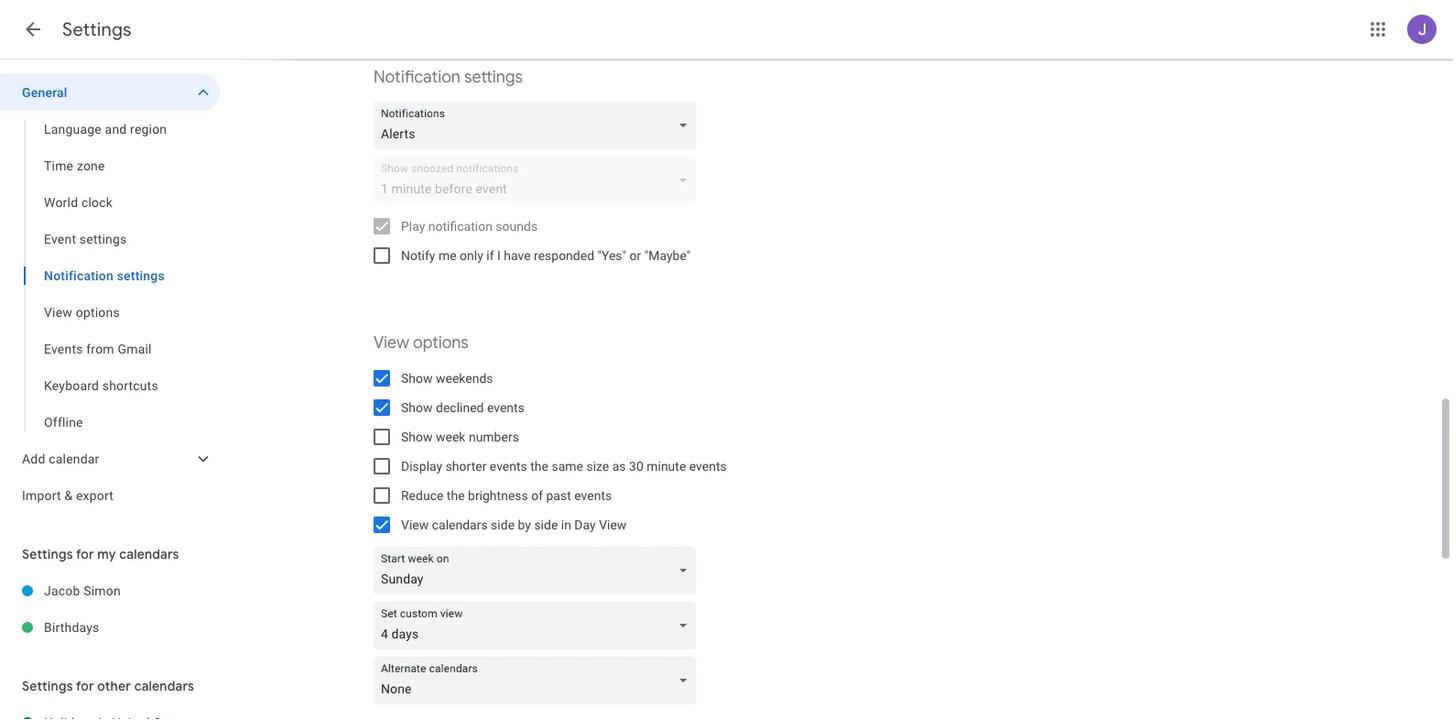Task type: describe. For each thing, give the bounding box(es) containing it.
notify
[[401, 248, 436, 263]]

go back image
[[22, 18, 44, 40]]

jacob simon
[[44, 584, 121, 598]]

notification
[[429, 219, 493, 234]]

birthdays tree item
[[0, 609, 220, 646]]

have
[[504, 248, 531, 263]]

as
[[613, 459, 626, 474]]

me
[[439, 248, 457, 263]]

view down reduce
[[401, 518, 429, 532]]

import & export
[[22, 488, 114, 503]]

1 horizontal spatial the
[[531, 459, 549, 474]]

1 horizontal spatial view options
[[374, 333, 469, 354]]

30
[[629, 459, 644, 474]]

responded
[[534, 248, 595, 263]]

same
[[552, 459, 583, 474]]

weekends
[[436, 371, 493, 386]]

play notification sounds
[[401, 219, 538, 234]]

events up reduce the brightness of past events
[[490, 459, 527, 474]]

events
[[44, 342, 83, 356]]

"maybe"
[[645, 248, 691, 263]]

import
[[22, 488, 61, 503]]

view up show weekends
[[374, 333, 409, 354]]

0 vertical spatial calendars
[[432, 518, 488, 532]]

2 vertical spatial settings
[[117, 268, 165, 283]]

my
[[97, 546, 116, 562]]

events from gmail
[[44, 342, 152, 356]]

settings for settings for other calendars
[[22, 678, 73, 694]]

view right day
[[599, 518, 627, 532]]

add
[[22, 452, 45, 466]]

time zone
[[44, 158, 105, 173]]

shorter
[[446, 459, 487, 474]]

2 side from the left
[[534, 518, 558, 532]]

region
[[130, 122, 167, 136]]

view calendars side by side in day view
[[401, 518, 627, 532]]

event
[[44, 232, 76, 246]]

show week numbers
[[401, 430, 519, 444]]

or
[[630, 248, 641, 263]]

show for show declined events
[[401, 400, 433, 415]]

0 horizontal spatial the
[[447, 488, 465, 503]]

i
[[497, 248, 501, 263]]

keyboard
[[44, 378, 99, 393]]

of
[[531, 488, 543, 503]]

language
[[44, 122, 102, 136]]

and
[[105, 122, 127, 136]]

show weekends
[[401, 371, 493, 386]]

size
[[587, 459, 609, 474]]

event settings
[[44, 232, 127, 246]]

calendars for settings for other calendars
[[134, 678, 194, 694]]



Task type: vqa. For each thing, say whether or not it's contained in the screenshot.
rightmost "side"
yes



Task type: locate. For each thing, give the bounding box(es) containing it.
side left by
[[491, 518, 515, 532]]

notification settings
[[374, 67, 523, 88], [44, 268, 165, 283]]

settings for settings for my calendars
[[22, 546, 73, 562]]

time
[[44, 158, 74, 173]]

world
[[44, 195, 78, 210]]

day
[[575, 518, 596, 532]]

for for my
[[76, 546, 94, 562]]

options up show weekends
[[413, 333, 469, 354]]

sounds
[[496, 219, 538, 234]]

show for show weekends
[[401, 371, 433, 386]]

options
[[76, 305, 120, 320], [413, 333, 469, 354]]

calendars right my
[[119, 546, 179, 562]]

view options up events from gmail on the top left
[[44, 305, 120, 320]]

export
[[76, 488, 114, 503]]

birthdays
[[44, 620, 99, 635]]

play
[[401, 219, 425, 234]]

1 vertical spatial calendars
[[119, 546, 179, 562]]

for left other
[[76, 678, 94, 694]]

show left weekends
[[401, 371, 433, 386]]

0 vertical spatial for
[[76, 546, 94, 562]]

calendar
[[49, 452, 99, 466]]

add calendar
[[22, 452, 99, 466]]

group
[[0, 111, 220, 441]]

by
[[518, 518, 531, 532]]

shortcuts
[[102, 378, 158, 393]]

clock
[[81, 195, 113, 210]]

events down size
[[575, 488, 612, 503]]

0 vertical spatial notification settings
[[374, 67, 523, 88]]

1 horizontal spatial side
[[534, 518, 558, 532]]

settings up jacob at left bottom
[[22, 546, 73, 562]]

for left my
[[76, 546, 94, 562]]

0 vertical spatial options
[[76, 305, 120, 320]]

0 vertical spatial settings
[[62, 18, 132, 41]]

only
[[460, 248, 483, 263]]

events right the minute
[[690, 459, 727, 474]]

from
[[86, 342, 114, 356]]

show up the display
[[401, 430, 433, 444]]

general
[[22, 85, 67, 100]]

1 side from the left
[[491, 518, 515, 532]]

if
[[487, 248, 494, 263]]

show declined events
[[401, 400, 525, 415]]

2 for from the top
[[76, 678, 94, 694]]

1 vertical spatial settings
[[80, 232, 127, 246]]

view up events
[[44, 305, 72, 320]]

calendars
[[432, 518, 488, 532], [119, 546, 179, 562], [134, 678, 194, 694]]

0 vertical spatial settings
[[464, 67, 523, 88]]

settings for my calendars
[[22, 546, 179, 562]]

tree containing general
[[0, 74, 220, 514]]

0 horizontal spatial notification
[[44, 268, 114, 283]]

the
[[531, 459, 549, 474], [447, 488, 465, 503]]

1 vertical spatial for
[[76, 678, 94, 694]]

reduce the brightness of past events
[[401, 488, 612, 503]]

settings for my calendars tree
[[0, 573, 220, 646]]

1 horizontal spatial notification
[[374, 67, 461, 88]]

gmail
[[118, 342, 152, 356]]

settings heading
[[62, 18, 132, 41]]

zone
[[77, 158, 105, 173]]

show for show week numbers
[[401, 430, 433, 444]]

2 vertical spatial settings
[[22, 678, 73, 694]]

0 vertical spatial view options
[[44, 305, 120, 320]]

group containing language and region
[[0, 111, 220, 441]]

general tree item
[[0, 74, 220, 111]]

1 horizontal spatial options
[[413, 333, 469, 354]]

1 vertical spatial notification settings
[[44, 268, 165, 283]]

1 vertical spatial notification
[[44, 268, 114, 283]]

side
[[491, 518, 515, 532], [534, 518, 558, 532]]

options up events from gmail on the top left
[[76, 305, 120, 320]]

1 vertical spatial the
[[447, 488, 465, 503]]

settings right go back image
[[62, 18, 132, 41]]

for
[[76, 546, 94, 562], [76, 678, 94, 694]]

1 vertical spatial settings
[[22, 546, 73, 562]]

2 vertical spatial calendars
[[134, 678, 194, 694]]

0 vertical spatial the
[[531, 459, 549, 474]]

calendars down reduce
[[432, 518, 488, 532]]

calendars for settings for my calendars
[[119, 546, 179, 562]]

tree
[[0, 74, 220, 514]]

0 horizontal spatial side
[[491, 518, 515, 532]]

past
[[546, 488, 571, 503]]

1 vertical spatial show
[[401, 400, 433, 415]]

settings down birthdays
[[22, 678, 73, 694]]

2 show from the top
[[401, 400, 433, 415]]

None field
[[374, 102, 704, 149], [374, 547, 704, 595], [374, 602, 704, 649], [374, 657, 704, 704], [374, 102, 704, 149], [374, 547, 704, 595], [374, 602, 704, 649], [374, 657, 704, 704]]

the down shorter
[[447, 488, 465, 503]]

view options
[[44, 305, 120, 320], [374, 333, 469, 354]]

settings for other calendars
[[22, 678, 194, 694]]

world clock
[[44, 195, 113, 210]]

0 horizontal spatial view options
[[44, 305, 120, 320]]

in
[[561, 518, 572, 532]]

settings for settings
[[62, 18, 132, 41]]

1 vertical spatial options
[[413, 333, 469, 354]]

show
[[401, 371, 433, 386], [401, 400, 433, 415], [401, 430, 433, 444]]

simon
[[84, 584, 121, 598]]

1 horizontal spatial notification settings
[[374, 67, 523, 88]]

notification
[[374, 67, 461, 88], [44, 268, 114, 283]]

view options up show weekends
[[374, 333, 469, 354]]

declined
[[436, 400, 484, 415]]

calendars right other
[[134, 678, 194, 694]]

display
[[401, 459, 443, 474]]

for for other
[[76, 678, 94, 694]]

keyboard shortcuts
[[44, 378, 158, 393]]

display shorter events the same size as 30 minute events
[[401, 459, 727, 474]]

holidays in united states tree item
[[0, 704, 220, 719]]

3 show from the top
[[401, 430, 433, 444]]

jacob simon tree item
[[0, 573, 220, 609]]

0 vertical spatial notification
[[374, 67, 461, 88]]

reduce
[[401, 488, 444, 503]]

minute
[[647, 459, 686, 474]]

&
[[65, 488, 73, 503]]

view
[[44, 305, 72, 320], [374, 333, 409, 354], [401, 518, 429, 532], [599, 518, 627, 532]]

settings
[[464, 67, 523, 88], [80, 232, 127, 246], [117, 268, 165, 283]]

0 vertical spatial show
[[401, 371, 433, 386]]

the left "same"
[[531, 459, 549, 474]]

0 horizontal spatial notification settings
[[44, 268, 165, 283]]

other
[[97, 678, 131, 694]]

0 horizontal spatial options
[[76, 305, 120, 320]]

notify me only if i have responded "yes" or "maybe"
[[401, 248, 691, 263]]

"yes"
[[598, 248, 627, 263]]

1 vertical spatial view options
[[374, 333, 469, 354]]

events up numbers
[[487, 400, 525, 415]]

numbers
[[469, 430, 519, 444]]

side left in
[[534, 518, 558, 532]]

2 vertical spatial show
[[401, 430, 433, 444]]

show down show weekends
[[401, 400, 433, 415]]

birthdays link
[[44, 609, 220, 646]]

brightness
[[468, 488, 528, 503]]

jacob
[[44, 584, 80, 598]]

1 show from the top
[[401, 371, 433, 386]]

settings
[[62, 18, 132, 41], [22, 546, 73, 562], [22, 678, 73, 694]]

week
[[436, 430, 466, 444]]

events
[[487, 400, 525, 415], [490, 459, 527, 474], [690, 459, 727, 474], [575, 488, 612, 503]]

1 for from the top
[[76, 546, 94, 562]]

language and region
[[44, 122, 167, 136]]

offline
[[44, 415, 83, 430]]



